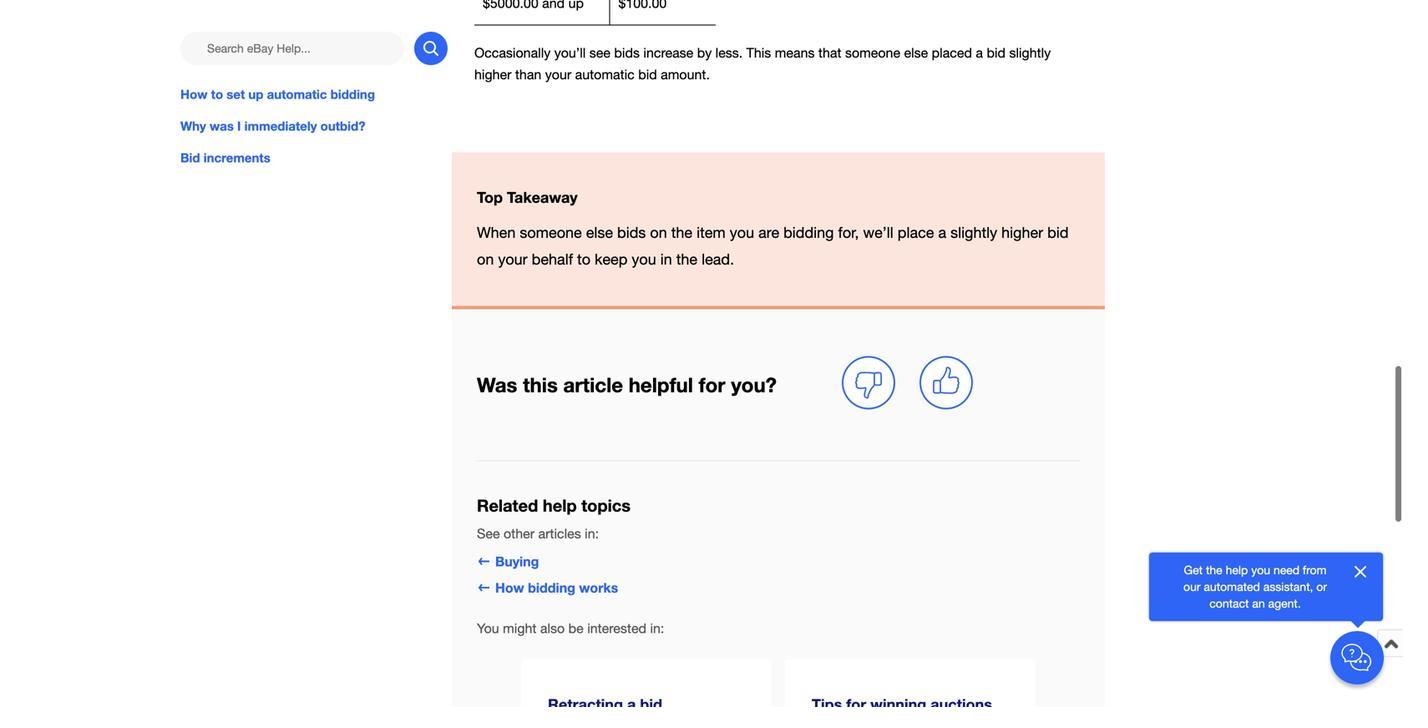 Task type: describe. For each thing, give the bounding box(es) containing it.
this
[[746, 45, 771, 60]]

when someone else bids on the item you are bidding for, we'll place a slightly higher bid on your behalf to keep you in the lead.
[[477, 224, 1069, 268]]

article
[[563, 373, 623, 397]]

0 vertical spatial on
[[650, 224, 667, 241]]

slightly inside occasionally you'll see bids increase by less. this means that someone else placed a bid slightly higher than your automatic bid amount.
[[1009, 45, 1051, 60]]

increase
[[643, 45, 693, 60]]

your for someone
[[498, 251, 528, 268]]

0 horizontal spatial bid
[[638, 67, 657, 82]]

item
[[697, 224, 726, 241]]

takeaway
[[507, 188, 578, 206]]

amount.
[[661, 67, 710, 82]]

you inside get the help you need from our automated assistant, or contact an agent.
[[1251, 563, 1270, 577]]

than
[[515, 67, 541, 82]]

else inside occasionally you'll see bids increase by less. this means that someone else placed a bid slightly higher than your automatic bid amount.
[[904, 45, 928, 60]]

higher inside when someone else bids on the item you are bidding for, we'll place a slightly higher bid on your behalf to keep you in the lead.
[[1001, 224, 1043, 241]]

why was i immediately outbid?
[[180, 119, 365, 134]]

contact
[[1210, 597, 1249, 611]]

i
[[237, 119, 241, 134]]

top takeaway
[[477, 188, 578, 206]]

0 horizontal spatial help
[[543, 496, 577, 516]]

0 vertical spatial bid
[[987, 45, 1006, 60]]

occasionally you'll see bids increase by less. this means that someone else placed a bid slightly higher than your automatic bid amount.
[[474, 45, 1051, 82]]

you
[[477, 621, 499, 636]]

how bidding works
[[495, 580, 618, 596]]

1 horizontal spatial you
[[730, 224, 754, 241]]

a for place
[[938, 224, 946, 241]]

keep
[[595, 251, 628, 268]]

1 vertical spatial the
[[676, 251, 697, 268]]

bid inside when someone else bids on the item you are bidding for, we'll place a slightly higher bid on your behalf to keep you in the lead.
[[1047, 224, 1069, 241]]

lead.
[[702, 251, 734, 268]]

immediately
[[244, 119, 317, 134]]

related help topics
[[477, 496, 631, 516]]

your for you'll
[[545, 67, 571, 82]]

was
[[210, 119, 234, 134]]

from
[[1303, 563, 1327, 577]]

might
[[503, 621, 537, 636]]

Search eBay Help... text field
[[180, 32, 404, 65]]

help inside get the help you need from our automated assistant, or contact an agent.
[[1226, 563, 1248, 577]]

means
[[775, 45, 815, 60]]

how for how to set up automatic bidding
[[180, 87, 208, 102]]

automatic inside occasionally you'll see bids increase by less. this means that someone else placed a bid slightly higher than your automatic bid amount.
[[575, 67, 635, 82]]

this
[[523, 373, 558, 397]]

higher inside occasionally you'll see bids increase by less. this means that someone else placed a bid slightly higher than your automatic bid amount.
[[474, 67, 511, 82]]

see other articles in:
[[477, 526, 599, 542]]

a for placed
[[976, 45, 983, 60]]

1 horizontal spatial bidding
[[528, 580, 575, 596]]

are
[[758, 224, 779, 241]]

buying
[[495, 554, 539, 569]]

how for how bidding works
[[495, 580, 524, 596]]

need
[[1274, 563, 1300, 577]]

to inside 'link'
[[211, 87, 223, 102]]

to inside when someone else bids on the item you are bidding for, we'll place a slightly higher bid on your behalf to keep you in the lead.
[[577, 251, 590, 268]]

was this article helpful for you?
[[477, 373, 777, 397]]

in
[[660, 251, 672, 268]]

buying link
[[477, 554, 539, 569]]

our
[[1183, 580, 1201, 594]]

or
[[1316, 580, 1327, 594]]

how to set up automatic bidding
[[180, 87, 375, 102]]

that
[[818, 45, 841, 60]]

also
[[540, 621, 565, 636]]

for,
[[838, 224, 859, 241]]

the inside get the help you need from our automated assistant, or contact an agent.
[[1206, 563, 1222, 577]]

set
[[227, 87, 245, 102]]

see
[[477, 526, 500, 542]]



Task type: locate. For each thing, give the bounding box(es) containing it.
your inside occasionally you'll see bids increase by less. this means that someone else placed a bid slightly higher than your automatic bid amount.
[[545, 67, 571, 82]]

someone inside occasionally you'll see bids increase by less. this means that someone else placed a bid slightly higher than your automatic bid amount.
[[845, 45, 900, 60]]

place
[[898, 224, 934, 241]]

0 vertical spatial in:
[[585, 526, 599, 542]]

0 horizontal spatial in:
[[585, 526, 599, 542]]

we'll
[[863, 224, 893, 241]]

automatic up immediately
[[267, 87, 327, 102]]

an
[[1252, 597, 1265, 611]]

you?
[[731, 373, 777, 397]]

1 horizontal spatial in:
[[650, 621, 664, 636]]

someone
[[845, 45, 900, 60], [520, 224, 582, 241]]

the right the get
[[1206, 563, 1222, 577]]

to
[[211, 87, 223, 102], [577, 251, 590, 268]]

bids up keep
[[617, 224, 646, 241]]

0 vertical spatial you
[[730, 224, 754, 241]]

your inside when someone else bids on the item you are bidding for, we'll place a slightly higher bid on your behalf to keep you in the lead.
[[498, 251, 528, 268]]

1 vertical spatial in:
[[650, 621, 664, 636]]

0 vertical spatial someone
[[845, 45, 900, 60]]

in: right interested
[[650, 621, 664, 636]]

2 horizontal spatial bid
[[1047, 224, 1069, 241]]

for
[[699, 373, 725, 397]]

help up articles in the bottom of the page
[[543, 496, 577, 516]]

why was i immediately outbid? link
[[180, 117, 448, 135]]

automated
[[1204, 580, 1260, 594]]

in:
[[585, 526, 599, 542], [650, 621, 664, 636]]

how up why
[[180, 87, 208, 102]]

related
[[477, 496, 538, 516]]

2 vertical spatial the
[[1206, 563, 1222, 577]]

0 horizontal spatial on
[[477, 251, 494, 268]]

1 horizontal spatial your
[[545, 67, 571, 82]]

0 vertical spatial how
[[180, 87, 208, 102]]

you'll
[[554, 45, 586, 60]]

0 horizontal spatial bidding
[[330, 87, 375, 102]]

0 vertical spatial the
[[671, 224, 692, 241]]

2 vertical spatial you
[[1251, 563, 1270, 577]]

your down when on the left top of page
[[498, 251, 528, 268]]

0 vertical spatial help
[[543, 496, 577, 516]]

how to set up automatic bidding link
[[180, 85, 448, 104]]

by
[[697, 45, 712, 60]]

placed
[[932, 45, 972, 60]]

see
[[589, 45, 610, 60]]

helpful
[[629, 373, 693, 397]]

bidding left for,
[[783, 224, 834, 241]]

1 vertical spatial higher
[[1001, 224, 1043, 241]]

else up keep
[[586, 224, 613, 241]]

1 vertical spatial someone
[[520, 224, 582, 241]]

interested
[[587, 621, 646, 636]]

occasionally
[[474, 45, 551, 60]]

how bidding works link
[[477, 580, 618, 596]]

get
[[1184, 563, 1203, 577]]

someone up behalf
[[520, 224, 582, 241]]

how inside 'link'
[[180, 87, 208, 102]]

0 vertical spatial bidding
[[330, 87, 375, 102]]

bids for on
[[617, 224, 646, 241]]

bids right the see
[[614, 45, 640, 60]]

1 horizontal spatial automatic
[[575, 67, 635, 82]]

you
[[730, 224, 754, 241], [632, 251, 656, 268], [1251, 563, 1270, 577]]

on
[[650, 224, 667, 241], [477, 251, 494, 268]]

0 vertical spatial automatic
[[575, 67, 635, 82]]

get the help you need from our automated assistant, or contact an agent. tooltip
[[1176, 562, 1335, 612]]

slightly right place
[[951, 224, 997, 241]]

articles
[[538, 526, 581, 542]]

you left are
[[730, 224, 754, 241]]

how down the buying link
[[495, 580, 524, 596]]

up
[[248, 87, 263, 102]]

you left need
[[1251, 563, 1270, 577]]

how
[[180, 87, 208, 102], [495, 580, 524, 596]]

bids for increase
[[614, 45, 640, 60]]

0 vertical spatial bids
[[614, 45, 640, 60]]

2 vertical spatial bidding
[[528, 580, 575, 596]]

0 horizontal spatial to
[[211, 87, 223, 102]]

1 vertical spatial automatic
[[267, 87, 327, 102]]

in: down the 'topics'
[[585, 526, 599, 542]]

a right place
[[938, 224, 946, 241]]

0 horizontal spatial a
[[938, 224, 946, 241]]

1 vertical spatial to
[[577, 251, 590, 268]]

1 horizontal spatial a
[[976, 45, 983, 60]]

top
[[477, 188, 503, 206]]

1 horizontal spatial slightly
[[1009, 45, 1051, 60]]

increments
[[204, 150, 270, 165]]

else inside when someone else bids on the item you are bidding for, we'll place a slightly higher bid on your behalf to keep you in the lead.
[[586, 224, 613, 241]]

1 horizontal spatial bid
[[987, 45, 1006, 60]]

help
[[543, 496, 577, 516], [1226, 563, 1248, 577]]

0 horizontal spatial automatic
[[267, 87, 327, 102]]

1 vertical spatial bids
[[617, 224, 646, 241]]

a right placed
[[976, 45, 983, 60]]

your
[[545, 67, 571, 82], [498, 251, 528, 268]]

0 vertical spatial to
[[211, 87, 223, 102]]

a
[[976, 45, 983, 60], [938, 224, 946, 241]]

0 horizontal spatial slightly
[[951, 224, 997, 241]]

bid increments link
[[180, 149, 448, 167]]

automatic down the see
[[575, 67, 635, 82]]

bid
[[180, 150, 200, 165]]

works
[[579, 580, 618, 596]]

on up in
[[650, 224, 667, 241]]

was
[[477, 373, 517, 397]]

other
[[504, 526, 535, 542]]

less.
[[715, 45, 743, 60]]

bids inside occasionally you'll see bids increase by less. this means that someone else placed a bid slightly higher than your automatic bid amount.
[[614, 45, 640, 60]]

1 vertical spatial your
[[498, 251, 528, 268]]

to left keep
[[577, 251, 590, 268]]

1 vertical spatial on
[[477, 251, 494, 268]]

0 vertical spatial higher
[[474, 67, 511, 82]]

0 vertical spatial slightly
[[1009, 45, 1051, 60]]

2 horizontal spatial you
[[1251, 563, 1270, 577]]

else left placed
[[904, 45, 928, 60]]

0 vertical spatial else
[[904, 45, 928, 60]]

automatic inside 'link'
[[267, 87, 327, 102]]

bidding inside 'link'
[[330, 87, 375, 102]]

1 horizontal spatial to
[[577, 251, 590, 268]]

bids inside when someone else bids on the item you are bidding for, we'll place a slightly higher bid on your behalf to keep you in the lead.
[[617, 224, 646, 241]]

the
[[671, 224, 692, 241], [676, 251, 697, 268], [1206, 563, 1222, 577]]

1 horizontal spatial someone
[[845, 45, 900, 60]]

1 vertical spatial a
[[938, 224, 946, 241]]

0 horizontal spatial your
[[498, 251, 528, 268]]

automatic
[[575, 67, 635, 82], [267, 87, 327, 102]]

1 vertical spatial how
[[495, 580, 524, 596]]

bidding up also
[[528, 580, 575, 596]]

on down when on the left top of page
[[477, 251, 494, 268]]

0 horizontal spatial how
[[180, 87, 208, 102]]

to left set
[[211, 87, 223, 102]]

outbid?
[[320, 119, 365, 134]]

0 horizontal spatial you
[[632, 251, 656, 268]]

the left item on the top
[[671, 224, 692, 241]]

1 horizontal spatial else
[[904, 45, 928, 60]]

someone inside when someone else bids on the item you are bidding for, we'll place a slightly higher bid on your behalf to keep you in the lead.
[[520, 224, 582, 241]]

0 horizontal spatial higher
[[474, 67, 511, 82]]

bidding inside when someone else bids on the item you are bidding for, we'll place a slightly higher bid on your behalf to keep you in the lead.
[[783, 224, 834, 241]]

bid
[[987, 45, 1006, 60], [638, 67, 657, 82], [1047, 224, 1069, 241]]

you left in
[[632, 251, 656, 268]]

topics
[[581, 496, 631, 516]]

1 vertical spatial else
[[586, 224, 613, 241]]

bids
[[614, 45, 640, 60], [617, 224, 646, 241]]

your down you'll
[[545, 67, 571, 82]]

1 horizontal spatial on
[[650, 224, 667, 241]]

agent.
[[1268, 597, 1301, 611]]

0 vertical spatial your
[[545, 67, 571, 82]]

slightly
[[1009, 45, 1051, 60], [951, 224, 997, 241]]

1 vertical spatial you
[[632, 251, 656, 268]]

bidding up the outbid?
[[330, 87, 375, 102]]

help up automated
[[1226, 563, 1248, 577]]

assistant,
[[1263, 580, 1313, 594]]

bid increments
[[180, 150, 270, 165]]

0 vertical spatial a
[[976, 45, 983, 60]]

behalf
[[532, 251, 573, 268]]

2 horizontal spatial bidding
[[783, 224, 834, 241]]

1 horizontal spatial how
[[495, 580, 524, 596]]

0 horizontal spatial someone
[[520, 224, 582, 241]]

a inside occasionally you'll see bids increase by less. this means that someone else placed a bid slightly higher than your automatic bid amount.
[[976, 45, 983, 60]]

1 horizontal spatial help
[[1226, 563, 1248, 577]]

slightly right placed
[[1009, 45, 1051, 60]]

1 vertical spatial slightly
[[951, 224, 997, 241]]

higher
[[474, 67, 511, 82], [1001, 224, 1043, 241]]

else
[[904, 45, 928, 60], [586, 224, 613, 241]]

the right in
[[676, 251, 697, 268]]

2 vertical spatial bid
[[1047, 224, 1069, 241]]

you might also be interested in:
[[477, 621, 664, 636]]

0 horizontal spatial else
[[586, 224, 613, 241]]

when
[[477, 224, 516, 241]]

a inside when someone else bids on the item you are bidding for, we'll place a slightly higher bid on your behalf to keep you in the lead.
[[938, 224, 946, 241]]

1 vertical spatial bidding
[[783, 224, 834, 241]]

why
[[180, 119, 206, 134]]

1 vertical spatial bid
[[638, 67, 657, 82]]

be
[[568, 621, 584, 636]]

get the help you need from our automated assistant, or contact an agent.
[[1183, 563, 1327, 611]]

someone right that
[[845, 45, 900, 60]]

bidding
[[330, 87, 375, 102], [783, 224, 834, 241], [528, 580, 575, 596]]

1 horizontal spatial higher
[[1001, 224, 1043, 241]]

slightly inside when someone else bids on the item you are bidding for, we'll place a slightly higher bid on your behalf to keep you in the lead.
[[951, 224, 997, 241]]

1 vertical spatial help
[[1226, 563, 1248, 577]]



Task type: vqa. For each thing, say whether or not it's contained in the screenshot.
first New (Other) text field from the right
no



